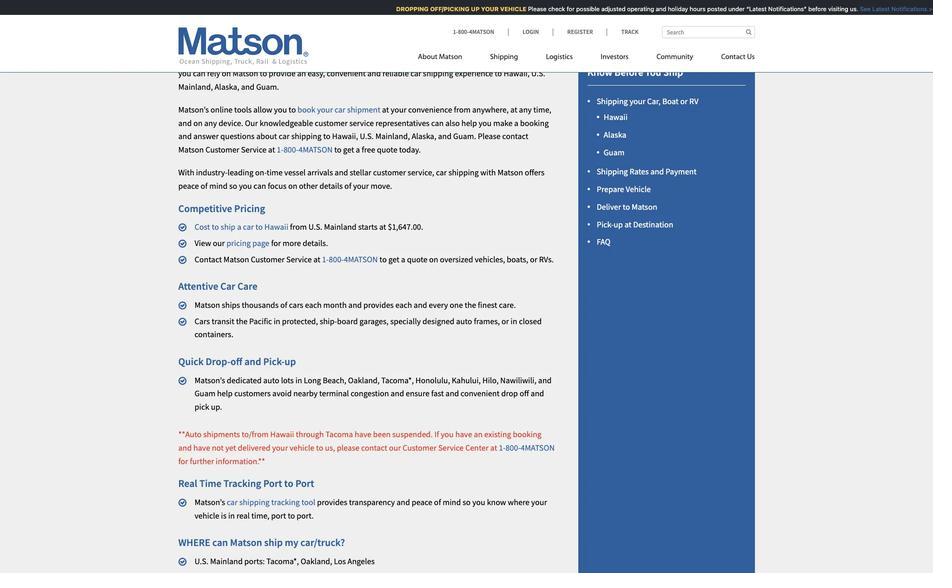 Task type: vqa. For each thing, say whether or not it's contained in the screenshot.
mainland
yes



Task type: locate. For each thing, give the bounding box(es) containing it.
2 horizontal spatial customer
[[403, 442, 437, 453]]

0 horizontal spatial an
[[297, 68, 306, 79]]

1 horizontal spatial off
[[520, 388, 529, 399]]

1 horizontal spatial port
[[296, 477, 314, 490]]

payment right 'rates'
[[666, 166, 697, 177]]

guam inside matson's dedicated auto lots in long beach, oakland, tacoma*, honolulu, kahului, hilo, nawiliwili, and guam help customers avoid nearby terminal congestion and ensure fast and convenient drop off and pick up.
[[195, 388, 216, 399]]

so down leading
[[229, 180, 237, 191]]

matson
[[178, 41, 204, 52], [439, 54, 463, 61], [233, 68, 258, 79], [178, 144, 204, 155], [498, 167, 523, 178], [632, 201, 658, 212], [224, 254, 249, 265], [195, 300, 220, 310], [230, 536, 262, 549]]

shipping down military
[[490, 54, 518, 61]]

1 horizontal spatial time,
[[534, 104, 552, 115]]

a inside at your convenience from anywhere, at any time, and on any device. our knowledgeable customer service representatives can also help you make a booking and answer questions about car shipping to hawaii, u.s. mainland, alaska, and guam. please contact matson customer service at
[[515, 118, 519, 128]]

1 vertical spatial time,
[[252, 510, 270, 521]]

0 vertical spatial cars
[[312, 41, 326, 52]]

ports:
[[245, 556, 265, 567]]

1 horizontal spatial oakland,
[[348, 375, 380, 386]]

finest
[[478, 300, 498, 310]]

and
[[652, 5, 663, 13], [478, 41, 492, 52], [368, 68, 381, 79], [241, 81, 255, 92], [178, 118, 192, 128], [178, 131, 192, 142], [438, 131, 452, 142], [651, 166, 664, 177], [335, 167, 348, 178], [349, 300, 362, 310], [414, 300, 427, 310], [245, 355, 261, 368], [539, 375, 552, 386], [391, 388, 404, 399], [446, 388, 459, 399], [531, 388, 544, 399], [178, 442, 192, 453], [397, 497, 410, 508]]

1 horizontal spatial guam.
[[454, 131, 476, 142]]

0 horizontal spatial each
[[305, 300, 322, 310]]

us,
[[325, 442, 335, 453]]

1 vertical spatial mind
[[443, 497, 461, 508]]

auto inside matson's dedicated auto lots in long beach, oakland, tacoma*, honolulu, kahului, hilo, nawiliwili, and guam help customers avoid nearby terminal congestion and ensure fast and convenient drop off and pick up.
[[264, 375, 280, 386]]

pacific.
[[259, 55, 284, 65]]

where can matson ship my car/truck?
[[178, 536, 345, 549]]

rates
[[630, 166, 649, 177]]

to inside at your convenience from anywhere, at any time, and on any device. our knowledgeable customer service representatives can also help you make a booking and answer questions about car shipping to hawaii, u.s. mainland, alaska, and guam. please contact matson customer service at
[[323, 131, 331, 142]]

other down has
[[193, 55, 212, 65]]

0 horizontal spatial quote
[[377, 144, 398, 155]]

provides
[[364, 300, 394, 310], [317, 497, 348, 508]]

notifications"
[[765, 5, 803, 13]]

prepare vehicle
[[597, 184, 651, 195]]

existing
[[485, 429, 512, 440]]

experience up pacific.
[[240, 41, 278, 52]]

1-800-4matson for further information.**
[[178, 442, 555, 466]]

1 horizontal spatial convenient
[[461, 388, 500, 399]]

0 horizontal spatial provides
[[317, 497, 348, 508]]

1 vertical spatial matson's
[[195, 375, 225, 386]]

is
[[221, 510, 227, 521]]

1 horizontal spatial an
[[474, 429, 483, 440]]

before
[[615, 65, 644, 78]]

so
[[229, 180, 237, 191], [463, 497, 471, 508]]

help inside at your convenience from anywhere, at any time, and on any device. our knowledgeable customer service representatives can also help you make a booking and answer questions about car shipping to hawaii, u.s. mainland, alaska, and guam. please contact matson customer service at
[[462, 118, 477, 128]]

off up the dedicated
[[231, 355, 243, 368]]

us.
[[847, 5, 855, 13]]

0 vertical spatial help
[[462, 118, 477, 128]]

customer inside with industry-leading on-time vessel arrivals and stellar customer service, car shipping with matson offers peace of mind so you can focus on other details of your move.
[[373, 167, 406, 178]]

about matson link
[[418, 49, 476, 68]]

to inside **auto shipments to/from hawaii through tacoma have been suspended. if you have an existing booking and have not yet delivered your vehicle to us, please contact our customer service center at
[[316, 442, 324, 453]]

auto left lots
[[264, 375, 280, 386]]

1 vertical spatial other
[[299, 180, 318, 191]]

1 horizontal spatial or
[[530, 254, 538, 265]]

experience down across
[[455, 68, 493, 79]]

and down also
[[438, 131, 452, 142]]

your inside with industry-leading on-time vessel arrivals and stellar customer service, car shipping with matson offers peace of mind so you can focus on other details of your move.
[[353, 180, 369, 191]]

car left shipment
[[335, 104, 346, 115]]

0 vertical spatial alaska,
[[215, 81, 240, 92]]

rely
[[207, 68, 220, 79]]

you
[[646, 65, 662, 78]]

1-800-4matson link down existing
[[499, 442, 555, 453]]

hawaii right to/from on the left bottom of page
[[270, 429, 294, 440]]

customer inside at your convenience from anywhere, at any time, and on any device. our knowledgeable customer service representatives can also help you make a booking and answer questions about car shipping to hawaii, u.s. mainland, alaska, and guam. please contact matson customer service at
[[315, 118, 348, 128]]

1 horizontal spatial other
[[299, 180, 318, 191]]

0 horizontal spatial tacoma*,
[[267, 556, 299, 567]]

matson inside at your convenience from anywhere, at any time, and on any device. our knowledgeable customer service representatives can also help you make a booking and answer questions about car shipping to hawaii, u.s. mainland, alaska, and guam. please contact matson customer service at
[[178, 144, 204, 155]]

4matson for 1-800-4matson
[[470, 28, 495, 36]]

1 horizontal spatial any
[[204, 118, 217, 128]]

1 vertical spatial auto
[[264, 375, 280, 386]]

matson up ports:
[[230, 536, 262, 549]]

1 vertical spatial customer
[[251, 254, 285, 265]]

boats,
[[507, 254, 529, 265]]

customer
[[315, 118, 348, 128], [373, 167, 406, 178]]

0 horizontal spatial pick-
[[263, 355, 285, 368]]

0 horizontal spatial oakland,
[[301, 556, 332, 567]]

answer
[[194, 131, 219, 142]]

0 vertical spatial peace
[[178, 180, 199, 191]]

0 vertical spatial guam.
[[256, 81, 279, 92]]

1 vertical spatial contact
[[361, 442, 388, 453]]

holiday
[[664, 5, 685, 13]]

manufacturers,
[[381, 41, 434, 52]]

0 horizontal spatial up
[[285, 355, 296, 368]]

can inside at your convenience from anywhere, at any time, and on any device. our knowledgeable customer service representatives can also help you make a booking and answer questions about car shipping to hawaii, u.s. mainland, alaska, and guam. please contact matson customer service at
[[432, 118, 444, 128]]

matson's down the time
[[195, 497, 225, 508]]

1 vertical spatial off
[[520, 388, 529, 399]]

and inside with industry-leading on-time vessel arrivals and stellar customer service, car shipping with matson offers peace of mind so you can focus on other details of your move.
[[335, 167, 348, 178]]

details
[[320, 180, 343, 191]]

on inside at your convenience from anywhere, at any time, and on any device. our knowledgeable customer service representatives can also help you make a booking and answer questions about car shipping to hawaii, u.s. mainland, alaska, and guam. please contact matson customer service at
[[194, 118, 203, 128]]

matson's for matson's car shipping tracking tool
[[195, 497, 225, 508]]

customer inside at your convenience from anywhere, at any time, and on any device. our knowledgeable customer service representatives can also help you make a booking and answer questions about car shipping to hawaii, u.s. mainland, alaska, and guam. please contact matson customer service at
[[206, 144, 240, 155]]

quote right free
[[377, 144, 398, 155]]

hawaii, inside at your convenience from anywhere, at any time, and on any device. our knowledgeable customer service representatives can also help you make a booking and answer questions about car shipping to hawaii, u.s. mainland, alaska, and guam. please contact matson customer service at
[[332, 131, 358, 142]]

2 horizontal spatial have
[[456, 429, 473, 440]]

or left rvs.
[[530, 254, 538, 265]]

from up details. on the top
[[290, 221, 307, 232]]

community
[[657, 54, 694, 61]]

with inside 'matson has more experience shipping cars for consumers, manufacturers, businesses, and the military than any other carrier in the pacific. with more than 140 years specializing in transportation across the pacific, you can rely on matson to provide an easy, convenient and reliable car shipping experience to hawaii, u.s. mainland, alaska, and guam.'
[[286, 55, 302, 65]]

0 horizontal spatial ship
[[221, 221, 236, 232]]

tacoma*,
[[382, 375, 414, 386], [267, 556, 299, 567]]

hawaii inside **auto shipments to/from hawaii through tacoma have been suspended. if you have an existing booking and have not yet delivered your vehicle to us, please contact our customer service center at
[[270, 429, 294, 440]]

0 horizontal spatial other
[[193, 55, 212, 65]]

pick
[[195, 402, 209, 412]]

1 vertical spatial mainland,
[[376, 131, 410, 142]]

1 horizontal spatial from
[[454, 104, 471, 115]]

guam. down provide at top left
[[256, 81, 279, 92]]

and up across
[[478, 41, 492, 52]]

1- inside 1-800-4matson for further information.**
[[499, 442, 506, 453]]

2 vertical spatial more
[[283, 238, 301, 248]]

can
[[193, 68, 206, 79], [432, 118, 444, 128], [254, 180, 266, 191], [213, 536, 228, 549]]

in inside matson's dedicated auto lots in long beach, oakland, tacoma*, honolulu, kahului, hilo, nawiliwili, and guam help customers avoid nearby terminal congestion and ensure fast and convenient drop off and pick up.
[[296, 375, 302, 386]]

an inside **auto shipments to/from hawaii through tacoma have been suspended. if you have an existing booking and have not yet delivered your vehicle to us, please contact our customer service center at
[[474, 429, 483, 440]]

rv
[[690, 96, 699, 107]]

on up answer
[[194, 118, 203, 128]]

1 vertical spatial mainland
[[210, 556, 243, 567]]

you inside 'matson has more experience shipping cars for consumers, manufacturers, businesses, and the military than any other carrier in the pacific. with more than 140 years specializing in transportation across the pacific, you can rely on matson to provide an easy, convenient and reliable car shipping experience to hawaii, u.s. mainland, alaska, and guam.'
[[178, 68, 191, 79]]

our inside **auto shipments to/from hawaii through tacoma have been suspended. if you have an existing booking and have not yet delivered your vehicle to us, please contact our customer service center at
[[389, 442, 401, 453]]

0 horizontal spatial customer
[[206, 144, 240, 155]]

service inside at your convenience from anywhere, at any time, and on any device. our knowledgeable customer service representatives can also help you make a booking and answer questions about car shipping to hawaii, u.s. mainland, alaska, and guam. please contact matson customer service at
[[241, 144, 267, 155]]

shipping up real
[[240, 497, 270, 508]]

1 horizontal spatial with
[[286, 55, 302, 65]]

convenient inside matson's dedicated auto lots in long beach, oakland, tacoma*, honolulu, kahului, hilo, nawiliwili, and guam help customers avoid nearby terminal congestion and ensure fast and convenient drop off and pick up.
[[461, 388, 500, 399]]

800- inside 1-800-4matson for further information.**
[[506, 442, 521, 453]]

mind left know
[[443, 497, 461, 508]]

and down years
[[368, 68, 381, 79]]

car inside 'matson has more experience shipping cars for consumers, manufacturers, businesses, and the military than any other carrier in the pacific. with more than 140 years specializing in transportation across the pacific, you can rely on matson to provide an easy, convenient and reliable car shipping experience to hawaii, u.s. mainland, alaska, and guam.'
[[411, 68, 422, 79]]

shipping rates and payment link
[[597, 166, 697, 177]]

1 horizontal spatial mainland,
[[376, 131, 410, 142]]

up.
[[211, 402, 222, 412]]

attentive
[[178, 280, 218, 293]]

from up also
[[454, 104, 471, 115]]

service down if
[[438, 442, 464, 453]]

any right anywhere,
[[519, 104, 532, 115]]

vehicle left is
[[195, 510, 219, 521]]

your right delivered
[[272, 442, 288, 453]]

1 horizontal spatial guam
[[604, 147, 625, 157]]

and right fast
[[446, 388, 459, 399]]

vehicle
[[496, 5, 523, 13]]

on right rely at the top of the page
[[222, 68, 231, 79]]

care.
[[499, 300, 516, 310]]

mind
[[209, 180, 228, 191], [443, 497, 461, 508]]

service down about at the left top of page
[[241, 144, 267, 155]]

each up protected,
[[305, 300, 322, 310]]

provides up garages,
[[364, 300, 394, 310]]

starts
[[358, 221, 378, 232]]

cars up the easy,
[[312, 41, 326, 52]]

0 vertical spatial off
[[231, 355, 243, 368]]

1 vertical spatial guam
[[195, 388, 216, 399]]

login link
[[509, 28, 553, 36]]

our down been
[[389, 442, 401, 453]]

to/from
[[242, 429, 269, 440]]

1 vertical spatial contact
[[195, 254, 222, 265]]

car right service,
[[436, 167, 447, 178]]

also
[[446, 118, 460, 128]]

vehicle down the through
[[290, 442, 315, 453]]

contact inside top menu navigation
[[722, 54, 746, 61]]

shipment
[[347, 104, 381, 115]]

alaska, down rely at the top of the page
[[215, 81, 240, 92]]

of inside provides transparency and peace of mind so you know where your vehicle is in real time, port to port.
[[434, 497, 441, 508]]

0 vertical spatial hawaii,
[[504, 68, 530, 79]]

customer up move.
[[373, 167, 406, 178]]

the down military
[[504, 55, 515, 65]]

you left rely at the top of the page
[[178, 68, 191, 79]]

port up tool
[[296, 477, 314, 490]]

0 horizontal spatial peace
[[178, 180, 199, 191]]

please inside at your convenience from anywhere, at any time, and on any device. our knowledgeable customer service representatives can also help you make a booking and answer questions about car shipping to hawaii, u.s. mainland, alaska, and guam. please contact matson customer service at
[[478, 131, 501, 142]]

in right lots
[[296, 375, 302, 386]]

0 vertical spatial mind
[[209, 180, 228, 191]]

car inside at your convenience from anywhere, at any time, and on any device. our knowledgeable customer service representatives can also help you make a booking and answer questions about car shipping to hawaii, u.s. mainland, alaska, and guam. please contact matson customer service at
[[279, 131, 290, 142]]

cost to ship a car to hawaii link
[[195, 221, 289, 232]]

up
[[467, 5, 476, 13]]

faq link
[[597, 237, 611, 247]]

and down **auto
[[178, 442, 192, 453]]

other down arrivals
[[299, 180, 318, 191]]

1 vertical spatial up
[[285, 355, 296, 368]]

any up answer
[[204, 118, 217, 128]]

customer down view our pricing page for more details.
[[251, 254, 285, 265]]

time
[[200, 477, 222, 490]]

1-800-4matson link up the vessel
[[277, 144, 333, 155]]

with inside with industry-leading on-time vessel arrivals and stellar customer service, car shipping with matson offers peace of mind so you can focus on other details of your move.
[[178, 167, 194, 178]]

help
[[462, 118, 477, 128], [217, 388, 233, 399]]

1 vertical spatial vehicle
[[195, 510, 219, 521]]

the up across
[[493, 41, 505, 52]]

terminal
[[320, 388, 349, 399]]

matson's dedicated auto lots in long beach, oakland, tacoma*, honolulu, kahului, hilo, nawiliwili, and guam help customers avoid nearby terminal congestion and ensure fast and convenient drop off and pick up.
[[195, 375, 552, 412]]

2 horizontal spatial or
[[681, 96, 688, 107]]

2 vertical spatial hawaii
[[270, 429, 294, 440]]

an left the easy,
[[297, 68, 306, 79]]

0 horizontal spatial time,
[[252, 510, 270, 521]]

0 horizontal spatial our
[[213, 238, 225, 248]]

shipping up hawaii link
[[597, 96, 628, 107]]

free
[[362, 144, 376, 155]]

get down $1,647.00.
[[389, 254, 400, 265]]

0 vertical spatial than
[[535, 41, 551, 52]]

0 horizontal spatial cars
[[289, 300, 304, 310]]

1 vertical spatial get
[[389, 254, 400, 265]]

800- down existing
[[506, 442, 521, 453]]

1 horizontal spatial mind
[[443, 497, 461, 508]]

1 vertical spatial tacoma*,
[[267, 556, 299, 567]]

so left know
[[463, 497, 471, 508]]

contact inside **auto shipments to/from hawaii through tacoma have been suspended. if you have an existing booking and have not yet delivered your vehicle to us, please contact our customer service center at
[[361, 442, 388, 453]]

provides inside provides transparency and peace of mind so you know where your vehicle is in real time, port to port.
[[317, 497, 348, 508]]

4matson inside 1-800-4matson for further information.**
[[521, 442, 555, 453]]

matson's down drop-
[[195, 375, 225, 386]]

get
[[343, 144, 354, 155], [389, 254, 400, 265]]

1 horizontal spatial quote
[[407, 254, 428, 265]]

guam up pick
[[195, 388, 216, 399]]

1- down about at the left top of page
[[277, 144, 284, 155]]

help inside matson's dedicated auto lots in long beach, oakland, tacoma*, honolulu, kahului, hilo, nawiliwili, and guam help customers avoid nearby terminal congestion and ensure fast and convenient drop off and pick up.
[[217, 388, 233, 399]]

1 horizontal spatial vehicle
[[290, 442, 315, 453]]

on inside with industry-leading on-time vessel arrivals and stellar customer service, car shipping with matson offers peace of mind so you can focus on other details of your move.
[[288, 180, 298, 191]]

not
[[212, 442, 224, 453]]

in right pacific in the left bottom of the page
[[274, 316, 281, 326]]

2 horizontal spatial more
[[304, 55, 322, 65]]

alaska, inside 'matson has more experience shipping cars for consumers, manufacturers, businesses, and the military than any other carrier in the pacific. with more than 140 years specializing in transportation across the pacific, you can rely on matson to provide an easy, convenient and reliable car shipping experience to hawaii, u.s. mainland, alaska, and guam.'
[[215, 81, 240, 92]]

matson's inside matson's dedicated auto lots in long beach, oakland, tacoma*, honolulu, kahului, hilo, nawiliwili, and guam help customers avoid nearby terminal congestion and ensure fast and convenient drop off and pick up.
[[195, 375, 225, 386]]

on inside 'matson has more experience shipping cars for consumers, manufacturers, businesses, and the military than any other carrier in the pacific. with more than 140 years specializing in transportation across the pacific, you can rely on matson to provide an easy, convenient and reliable car shipping experience to hawaii, u.s. mainland, alaska, and guam.'
[[222, 68, 231, 79]]

1 vertical spatial from
[[290, 221, 307, 232]]

up up lots
[[285, 355, 296, 368]]

contact down view
[[195, 254, 222, 265]]

matson's for matson's online tools allow you to book your car shipment
[[178, 104, 209, 115]]

more up carrier
[[220, 41, 238, 52]]

your inside at your convenience from anywhere, at any time, and on any device. our knowledgeable customer service representatives can also help you make a booking and answer questions about car shipping to hawaii, u.s. mainland, alaska, and guam. please contact matson customer service at
[[391, 104, 407, 115]]

1 vertical spatial shipping
[[597, 96, 628, 107]]

across
[[479, 55, 502, 65]]

1 horizontal spatial customer
[[251, 254, 285, 265]]

the inside cars transit the pacific in protected, ship-board garages, specially designed auto frames, or in closed containers.
[[236, 316, 248, 326]]

mainland, inside at your convenience from anywhere, at any time, and on any device. our knowledgeable customer service representatives can also help you make a booking and answer questions about car shipping to hawaii, u.s. mainland, alaska, and guam. please contact matson customer service at
[[376, 131, 410, 142]]

pick- up lots
[[263, 355, 285, 368]]

quote down $1,647.00.
[[407, 254, 428, 265]]

with up provide at top left
[[286, 55, 302, 65]]

1 horizontal spatial each
[[396, 300, 412, 310]]

1 horizontal spatial experience
[[455, 68, 493, 79]]

or down care.
[[502, 316, 509, 326]]

one
[[450, 300, 463, 310]]

ship up pricing
[[221, 221, 236, 232]]

0 horizontal spatial mind
[[209, 180, 228, 191]]

0 vertical spatial contact
[[503, 131, 529, 142]]

mainland,
[[178, 81, 213, 92], [376, 131, 410, 142]]

you up knowledgeable
[[274, 104, 287, 115]]

than left 140
[[324, 55, 340, 65]]

matson's for matson's dedicated auto lots in long beach, oakland, tacoma*, honolulu, kahului, hilo, nawiliwili, and guam help customers avoid nearby terminal congestion and ensure fast and convenient drop off and pick up.
[[195, 375, 225, 386]]

contact inside at your convenience from anywhere, at any time, and on any device. our knowledgeable customer service representatives can also help you make a booking and answer questions about car shipping to hawaii, u.s. mainland, alaska, and guam. please contact matson customer service at
[[503, 131, 529, 142]]

view
[[195, 238, 211, 248]]

at
[[382, 104, 389, 115], [511, 104, 518, 115], [268, 144, 275, 155], [625, 219, 632, 230], [380, 221, 386, 232], [314, 254, 321, 265], [491, 442, 498, 453]]

mind down industry- on the top
[[209, 180, 228, 191]]

vehicle inside **auto shipments to/from hawaii through tacoma have been suspended. if you have an existing booking and have not yet delivered your vehicle to us, please contact our customer service center at
[[290, 442, 315, 453]]

a down $1,647.00.
[[401, 254, 406, 265]]

0 horizontal spatial guam.
[[256, 81, 279, 92]]

matson inside top menu navigation
[[439, 54, 463, 61]]

0 horizontal spatial hawaii,
[[332, 131, 358, 142]]

where
[[508, 497, 530, 508]]

0 horizontal spatial contact
[[195, 254, 222, 265]]

possible
[[573, 5, 596, 13]]

shipping inside top menu navigation
[[490, 54, 518, 61]]

device.
[[219, 118, 243, 128]]

up
[[614, 219, 623, 230], [285, 355, 296, 368]]

can left also
[[432, 118, 444, 128]]

matson down answer
[[178, 144, 204, 155]]

off
[[231, 355, 243, 368], [520, 388, 529, 399]]

cars up protected,
[[289, 300, 304, 310]]

0 horizontal spatial any
[[178, 55, 191, 65]]

peace
[[178, 180, 199, 191], [412, 497, 433, 508]]

1- up the businesses,
[[453, 28, 458, 36]]

help up up.
[[217, 388, 233, 399]]

1 vertical spatial help
[[217, 388, 233, 399]]

have left been
[[355, 429, 372, 440]]

1-
[[453, 28, 458, 36], [277, 144, 284, 155], [322, 254, 329, 265], [499, 442, 506, 453]]

your right where
[[532, 497, 547, 508]]

register
[[568, 28, 593, 36]]

None search field
[[662, 26, 755, 38]]

pick- up faq link
[[597, 219, 614, 230]]

shipping rates and payment
[[597, 166, 697, 177]]

a right make
[[515, 118, 519, 128]]

avoid
[[273, 388, 292, 399]]

auto
[[456, 316, 472, 326], [264, 375, 280, 386]]

shipping down knowledgeable
[[291, 131, 322, 142]]

time, inside provides transparency and peace of mind so you know where your vehicle is in real time, port to port.
[[252, 510, 270, 521]]

0 horizontal spatial contact
[[361, 442, 388, 453]]

0 horizontal spatial guam
[[195, 388, 216, 399]]

track
[[622, 28, 639, 36]]

alaska,
[[215, 81, 240, 92], [412, 131, 437, 142]]

1 horizontal spatial pick-
[[597, 219, 614, 230]]

your inside **auto shipments to/from hawaii through tacoma have been suspended. if you have an existing booking and have not yet delivered your vehicle to us, please contact our customer service center at
[[272, 442, 288, 453]]

mind inside with industry-leading on-time vessel arrivals and stellar customer service, car shipping with matson offers peace of mind so you can focus on other details of your move.
[[209, 180, 228, 191]]

1 vertical spatial ship
[[264, 536, 283, 549]]

4matson
[[470, 28, 495, 36], [299, 144, 333, 155], [344, 254, 378, 265], [521, 442, 555, 453]]

deliver to matson
[[597, 201, 658, 212]]

with industry-leading on-time vessel arrivals and stellar customer service, car shipping with matson offers peace of mind so you can focus on other details of your move.
[[178, 167, 545, 191]]

guam. inside at your convenience from anywhere, at any time, and on any device. our knowledgeable customer service representatives can also help you make a booking and answer questions about car shipping to hawaii, u.s. mainland, alaska, and guam. please contact matson customer service at
[[454, 131, 476, 142]]

transit
[[212, 316, 235, 326]]

hawaii up view our pricing page for more details.
[[265, 221, 289, 232]]

off down nawiliwili,
[[520, 388, 529, 399]]

0 vertical spatial provides
[[364, 300, 394, 310]]

1 vertical spatial pick-
[[263, 355, 285, 368]]

and right 'rates'
[[651, 166, 664, 177]]

1 vertical spatial convenient
[[461, 388, 500, 399]]

tool
[[302, 497, 316, 508]]

guam. inside 'matson has more experience shipping cars for consumers, manufacturers, businesses, and the military than any other carrier in the pacific. with more than 140 years specializing in transportation across the pacific, you can rely on matson to provide an easy, convenient and reliable car shipping experience to hawaii, u.s. mainland, alaska, and guam.'
[[256, 81, 279, 92]]

at down details. on the top
[[314, 254, 321, 265]]

login
[[523, 28, 539, 36]]

blue matson logo with ocean, shipping, truck, rail and logistics written beneath it. image
[[178, 27, 309, 66]]

0 vertical spatial other
[[193, 55, 212, 65]]

on
[[222, 68, 231, 79], [194, 118, 203, 128], [288, 180, 298, 191], [429, 254, 439, 265]]

visiting
[[825, 5, 845, 13]]

1 vertical spatial peace
[[412, 497, 433, 508]]

with
[[286, 55, 302, 65], [178, 167, 194, 178]]

800- for 1-800-4matson
[[458, 28, 470, 36]]

consumers,
[[339, 41, 379, 52]]

0 vertical spatial payment
[[657, 36, 693, 48]]

specially
[[391, 316, 421, 326]]

and inside **auto shipments to/from hawaii through tacoma have been suspended. if you have an existing booking and have not yet delivered your vehicle to us, please contact our customer service center at
[[178, 442, 192, 453]]

matson's car shipping tracking tool
[[195, 497, 316, 508]]

quick
[[178, 355, 204, 368]]

posted
[[704, 5, 723, 13]]

0 vertical spatial customer
[[315, 118, 348, 128]]

any down why
[[178, 55, 191, 65]]

car
[[411, 68, 422, 79], [335, 104, 346, 115], [279, 131, 290, 142], [436, 167, 447, 178], [243, 221, 254, 232], [227, 497, 238, 508]]

help right also
[[462, 118, 477, 128]]

4matson for 1-800-4matson to get a free quote today.
[[299, 144, 333, 155]]

matson inside with industry-leading on-time vessel arrivals and stellar customer service, car shipping with matson offers peace of mind so you can focus on other details of your move.
[[498, 167, 523, 178]]

0 vertical spatial with
[[286, 55, 302, 65]]

time,
[[534, 104, 552, 115], [252, 510, 270, 521]]

other
[[193, 55, 212, 65], [299, 180, 318, 191]]

0 vertical spatial customer
[[206, 144, 240, 155]]

cost to ship a car to hawaii from u.s. mainland starts at $1,647.00.
[[195, 221, 424, 232]]

on left oversized
[[429, 254, 439, 265]]

make
[[494, 118, 513, 128]]

0 horizontal spatial so
[[229, 180, 237, 191]]



Task type: describe. For each thing, give the bounding box(es) containing it.
view our pricing page for more details.
[[195, 238, 328, 248]]

1 vertical spatial hawaii
[[265, 221, 289, 232]]

1 horizontal spatial ship
[[264, 536, 283, 549]]

shipping your car, boat or rv
[[597, 96, 699, 107]]

shipping for shipping
[[490, 54, 518, 61]]

you inside **auto shipments to/from hawaii through tacoma have been suspended. if you have an existing booking and have not yet delivered your vehicle to us, please contact our customer service center at
[[441, 429, 454, 440]]

and left answer
[[178, 131, 192, 142]]

auto inside cars transit the pacific in protected, ship-board garages, specially designed auto frames, or in closed containers.
[[456, 316, 472, 326]]

car up real
[[227, 497, 238, 508]]

800- for 1-800-4matson for further information.**
[[506, 442, 521, 453]]

at up representatives
[[382, 104, 389, 115]]

"latest
[[743, 5, 763, 13]]

0 vertical spatial ship
[[221, 221, 236, 232]]

other inside with industry-leading on-time vessel arrivals and stellar customer service, car shipping with matson offers peace of mind so you can focus on other details of your move.
[[299, 180, 318, 191]]

to inside provides transparency and peace of mind so you know where your vehicle is in real time, port to port.
[[288, 510, 295, 521]]

at up make
[[511, 104, 518, 115]]

businesses,
[[436, 41, 476, 52]]

booking inside at your convenience from anywhere, at any time, and on any device. our knowledgeable customer service representatives can also help you make a booking and answer questions about car shipping to hawaii, u.s. mainland, alaska, and guam. please contact matson customer service at
[[521, 118, 549, 128]]

1 vertical spatial quote
[[407, 254, 428, 265]]

and down nawiliwili,
[[531, 388, 544, 399]]

and up tools
[[241, 81, 255, 92]]

convenience
[[409, 104, 453, 115]]

matson?
[[201, 23, 237, 36]]

1- for 1-800-4matson for further information.**
[[499, 442, 506, 453]]

0 vertical spatial our
[[213, 238, 225, 248]]

1-800-4matson link down your
[[453, 28, 509, 36]]

800- down cost to ship a car to hawaii from u.s. mainland starts at $1,647.00. at the top of the page
[[329, 254, 344, 265]]

hawaii, inside 'matson has more experience shipping cars for consumers, manufacturers, businesses, and the military than any other carrier in the pacific. with more than 140 years specializing in transportation across the pacific, you can rely on matson to provide an easy, convenient and reliable car shipping experience to hawaii, u.s. mainland, alaska, and guam.'
[[504, 68, 530, 79]]

tacoma*, inside matson's dedicated auto lots in long beach, oakland, tacoma*, honolulu, kahului, hilo, nawiliwili, and guam help customers avoid nearby terminal congestion and ensure fast and convenient drop off and pick up.
[[382, 375, 414, 386]]

convenient inside 'matson has more experience shipping cars for consumers, manufacturers, businesses, and the military than any other carrier in the pacific. with more than 140 years specializing in transportation across the pacific, you can rely on matson to provide an easy, convenient and reliable car shipping experience to hawaii, u.s. mainland, alaska, and guam.'
[[327, 68, 366, 79]]

my
[[285, 536, 299, 549]]

ship
[[664, 65, 684, 78]]

0 vertical spatial experience
[[240, 41, 278, 52]]

car inside with industry-leading on-time vessel arrivals and stellar customer service, car shipping with matson offers peace of mind so you can focus on other details of your move.
[[436, 167, 447, 178]]

port.
[[297, 510, 314, 521]]

1 horizontal spatial up
[[614, 219, 623, 230]]

u.s. inside at your convenience from anywhere, at any time, and on any device. our knowledgeable customer service representatives can also help you make a booking and answer questions about car shipping to hawaii, u.s. mainland, alaska, and guam. please contact matson customer service at
[[360, 131, 374, 142]]

tracking
[[224, 477, 261, 490]]

1 vertical spatial payment
[[666, 166, 697, 177]]

our
[[245, 118, 258, 128]]

for inside 1-800-4matson for further information.**
[[178, 456, 188, 466]]

offers
[[525, 167, 545, 178]]

investors link
[[587, 49, 643, 68]]

service inside **auto shipments to/from hawaii through tacoma have been suspended. if you have an existing booking and have not yet delivered your vehicle to us, please contact our customer service center at
[[438, 442, 464, 453]]

real
[[237, 510, 250, 521]]

1 vertical spatial cars
[[289, 300, 304, 310]]

in down the manufacturers,
[[419, 55, 425, 65]]

mainland, inside 'matson has more experience shipping cars for consumers, manufacturers, businesses, and the military than any other carrier in the pacific. with more than 140 years specializing in transportation across the pacific, you can rely on matson to provide an easy, convenient and reliable car shipping experience to hawaii, u.s. mainland, alaska, and guam.'
[[178, 81, 213, 92]]

closed
[[519, 316, 542, 326]]

has
[[206, 41, 218, 52]]

0 horizontal spatial mainland
[[210, 556, 243, 567]]

shipping down 'about matson'
[[423, 68, 454, 79]]

car up pricing page link
[[243, 221, 254, 232]]

knowledgeable
[[260, 118, 313, 128]]

please
[[337, 442, 360, 453]]

1 horizontal spatial have
[[355, 429, 372, 440]]

transportation
[[427, 55, 478, 65]]

focus
[[268, 180, 287, 191]]

top menu navigation
[[418, 49, 755, 68]]

military
[[506, 41, 533, 52]]

u.s. down where
[[195, 556, 209, 567]]

customers
[[234, 388, 271, 399]]

your right book
[[317, 104, 333, 115]]

port
[[271, 510, 286, 521]]

allow
[[254, 104, 273, 115]]

your left car,
[[630, 96, 646, 107]]

industry-
[[196, 167, 228, 178]]

and up the dedicated
[[245, 355, 261, 368]]

vehicle inside provides transparency and peace of mind so you know where your vehicle is in real time, port to port.
[[195, 510, 219, 521]]

2 port from the left
[[296, 477, 314, 490]]

booking inside **auto shipments to/from hawaii through tacoma have been suspended. if you have an existing booking and have not yet delivered your vehicle to us, please contact our customer service center at
[[513, 429, 542, 440]]

the right one
[[465, 300, 477, 310]]

search image
[[746, 29, 752, 35]]

logistics
[[546, 54, 573, 61]]

ensure
[[406, 388, 430, 399]]

cars inside 'matson has more experience shipping cars for consumers, manufacturers, businesses, and the military than any other carrier in the pacific. with more than 140 years specializing in transportation across the pacific, you can rely on matson to provide an easy, convenient and reliable car shipping experience to hawaii, u.s. mainland, alaska, and guam.'
[[312, 41, 326, 52]]

at down about at the left top of page
[[268, 144, 275, 155]]

now ›
[[695, 36, 717, 48]]

from inside at your convenience from anywhere, at any time, and on any device. our knowledgeable customer service representatives can also help you make a booking and answer questions about car shipping to hawaii, u.s. mainland, alaska, and guam. please contact matson customer service at
[[454, 104, 471, 115]]

0 vertical spatial quote
[[377, 144, 398, 155]]

1- for 1-800-4matson to get a free quote today.
[[277, 144, 284, 155]]

at right 'starts'
[[380, 221, 386, 232]]

the left pacific.
[[246, 55, 258, 65]]

**auto shipments to/from hawaii through tacoma have been suspended. if you have an existing booking and have not yet delivered your vehicle to us, please contact our customer service center at
[[178, 429, 542, 453]]

1- down details. on the top
[[322, 254, 329, 265]]

your inside provides transparency and peace of mind so you know where your vehicle is in real time, port to port.
[[532, 497, 547, 508]]

off inside matson's dedicated auto lots in long beach, oakland, tacoma*, honolulu, kahului, hilo, nawiliwili, and guam help customers avoid nearby terminal congestion and ensure fast and convenient drop off and pick up.
[[520, 388, 529, 399]]

month
[[324, 300, 347, 310]]

car/truck?
[[301, 536, 345, 549]]

you inside at your convenience from anywhere, at any time, and on any device. our knowledgeable customer service representatives can also help you make a booking and answer questions about car shipping to hawaii, u.s. mainland, alaska, and guam. please contact matson customer service at
[[479, 118, 492, 128]]

hawaii link
[[604, 112, 628, 122]]

0 horizontal spatial get
[[343, 144, 354, 155]]

and left the holiday
[[652, 5, 663, 13]]

at down deliver to matson link
[[625, 219, 632, 230]]

pricing
[[227, 238, 251, 248]]

and left ensure
[[391, 388, 404, 399]]

dropping off/picking up your vehicle please check for possible adjusted operating and holiday hours posted under "latest notifications" before visiting us. see latest notifications.>
[[392, 5, 929, 13]]

tracking
[[271, 497, 300, 508]]

why
[[178, 23, 199, 36]]

kahului,
[[452, 375, 481, 386]]

fast
[[432, 388, 444, 399]]

1 vertical spatial oakland,
[[301, 556, 332, 567]]

service,
[[408, 167, 435, 178]]

800- for 1-800-4matson to get a free quote today.
[[284, 144, 299, 155]]

move.
[[371, 180, 392, 191]]

or inside cars transit the pacific in protected, ship-board garages, specially designed auto frames, or in closed containers.
[[502, 316, 509, 326]]

years
[[356, 55, 374, 65]]

0 vertical spatial more
[[220, 41, 238, 52]]

why matson?
[[178, 23, 237, 36]]

matson down carrier
[[233, 68, 258, 79]]

4matson for 1-800-4matson for further information.**
[[521, 442, 555, 453]]

latest
[[869, 5, 887, 13]]

can inside 'matson has more experience shipping cars for consumers, manufacturers, businesses, and the military than any other carrier in the pacific. with more than 140 years specializing in transportation across the pacific, you can rely on matson to provide an easy, convenient and reliable car shipping experience to hawaii, u.s. mainland, alaska, and guam.'
[[193, 68, 206, 79]]

see
[[857, 5, 867, 13]]

contact for contact matson customer service at 1-800-4matson to get a quote on oversized vehicles, boats, or rvs.
[[195, 254, 222, 265]]

1 horizontal spatial more
[[283, 238, 301, 248]]

you inside with industry-leading on-time vessel arrivals and stellar customer service, car shipping with matson offers peace of mind so you can focus on other details of your move.
[[239, 180, 252, 191]]

1 vertical spatial more
[[304, 55, 322, 65]]

matson down pricing
[[224, 254, 249, 265]]

matson up cars at the bottom
[[195, 300, 220, 310]]

in right carrier
[[238, 55, 245, 65]]

a left free
[[356, 144, 360, 155]]

1-800-4matson
[[453, 28, 495, 36]]

0 horizontal spatial from
[[290, 221, 307, 232]]

1-800-4matson link down 'starts'
[[322, 254, 378, 265]]

drop-
[[206, 355, 231, 368]]

stellar
[[350, 167, 372, 178]]

2 each from the left
[[396, 300, 412, 310]]

in left closed
[[511, 316, 518, 326]]

logistics link
[[532, 49, 587, 68]]

an inside 'matson has more experience shipping cars for consumers, manufacturers, businesses, and the military than any other carrier in the pacific. with more than 140 years specializing in transportation across the pacific, you can rely on matson to provide an easy, convenient and reliable car shipping experience to hawaii, u.s. mainland, alaska, and guam.'
[[297, 68, 306, 79]]

2 horizontal spatial any
[[519, 104, 532, 115]]

thousands
[[242, 300, 279, 310]]

a up pricing
[[237, 221, 241, 232]]

for inside 'matson has more experience shipping cars for consumers, manufacturers, businesses, and the military than any other carrier in the pacific. with more than 140 years specializing in transportation across the pacific, you can rely on matson to provide an easy, convenient and reliable car shipping experience to hawaii, u.s. mainland, alaska, and guam.'
[[328, 41, 337, 52]]

attentive car care
[[178, 280, 258, 293]]

online
[[211, 104, 233, 115]]

1 vertical spatial than
[[324, 55, 340, 65]]

1 vertical spatial or
[[530, 254, 538, 265]]

hours
[[686, 5, 702, 13]]

arrivals
[[308, 167, 333, 178]]

1 each from the left
[[305, 300, 322, 310]]

under
[[725, 5, 741, 13]]

0 horizontal spatial have
[[194, 442, 210, 453]]

off/picking
[[427, 5, 466, 13]]

nearby
[[294, 388, 318, 399]]

shipping for shipping your car, boat or rv
[[597, 96, 628, 107]]

alaska, inside at your convenience from anywhere, at any time, and on any device. our knowledgeable customer service representatives can also help you make a booking and answer questions about car shipping to hawaii, u.s. mainland, alaska, and guam. please contact matson customer service at
[[412, 131, 437, 142]]

dropping
[[392, 5, 425, 13]]

peace inside provides transparency and peace of mind so you know where your vehicle is in real time, port to port.
[[412, 497, 433, 508]]

and inside provides transparency and peace of mind so you know where your vehicle is in real time, port to port.
[[397, 497, 410, 508]]

register link
[[553, 28, 607, 36]]

customer inside **auto shipments to/from hawaii through tacoma have been suspended. if you have an existing booking and have not yet delivered your vehicle to us, please contact our customer service center at
[[403, 442, 437, 453]]

contact matson customer service at 1-800-4matson to get a quote on oversized vehicles, boats, or rvs.
[[195, 254, 554, 265]]

1 horizontal spatial get
[[389, 254, 400, 265]]

deliver
[[597, 201, 622, 212]]

book your car shipment link
[[298, 104, 381, 115]]

see latest notifications.> link
[[855, 5, 929, 13]]

guam link
[[604, 147, 625, 157]]

at inside **auto shipments to/from hawaii through tacoma have been suspended. if you have an existing booking and have not yet delivered your vehicle to us, please contact our customer service center at
[[491, 442, 498, 453]]

1 port from the left
[[264, 477, 282, 490]]

you inside provides transparency and peace of mind so you know where your vehicle is in real time, port to port.
[[473, 497, 486, 508]]

u.s. inside 'matson has more experience shipping cars for consumers, manufacturers, businesses, and the military than any other carrier in the pacific. with more than 140 years specializing in transportation across the pacific, you can rely on matson to provide an easy, convenient and reliable car shipping experience to hawaii, u.s. mainland, alaska, and guam.'
[[532, 68, 546, 79]]

matson down vehicle
[[632, 201, 658, 212]]

destination
[[634, 219, 674, 230]]

can right where
[[213, 536, 228, 549]]

mind inside provides transparency and peace of mind so you know where your vehicle is in real time, port to port.
[[443, 497, 461, 508]]

center
[[466, 442, 489, 453]]

and up board
[[349, 300, 362, 310]]

your
[[478, 5, 495, 13]]

**auto
[[178, 429, 202, 440]]

vehicle
[[626, 184, 651, 195]]

board
[[337, 316, 358, 326]]

drop
[[502, 388, 518, 399]]

in inside provides transparency and peace of mind so you know where your vehicle is in real time, port to port.
[[228, 510, 235, 521]]

information.**
[[216, 456, 265, 466]]

Search search field
[[662, 26, 755, 38]]

care
[[238, 280, 258, 293]]

and right nawiliwili,
[[539, 375, 552, 386]]

1- for 1-800-4matson
[[453, 28, 458, 36]]

u.s. up details. on the top
[[309, 221, 323, 232]]

0 vertical spatial mainland
[[324, 221, 357, 232]]

know before you ship
[[588, 65, 684, 78]]

transparency
[[349, 497, 395, 508]]

peace inside with industry-leading on-time vessel arrivals and stellar customer service, car shipping with matson offers peace of mind so you can focus on other details of your move.
[[178, 180, 199, 191]]

about
[[418, 54, 438, 61]]

time, inside at your convenience from anywhere, at any time, and on any device. our knowledgeable customer service representatives can also help you make a booking and answer questions about car shipping to hawaii, u.s. mainland, alaska, and guam. please contact matson customer service at
[[534, 104, 552, 115]]

0 vertical spatial hawaii
[[604, 112, 628, 122]]

prepare vehicle link
[[597, 184, 651, 195]]

pick-up at destination
[[597, 219, 674, 230]]

can inside with industry-leading on-time vessel arrivals and stellar customer service, car shipping with matson offers peace of mind so you can focus on other details of your move.
[[254, 180, 266, 191]]

$1,647.00.
[[388, 221, 424, 232]]

shipping up pacific.
[[280, 41, 310, 52]]

track link
[[607, 28, 639, 36]]

any inside 'matson has more experience shipping cars for consumers, manufacturers, businesses, and the military than any other carrier in the pacific. with more than 140 years specializing in transportation across the pacific, you can rely on matson to provide an easy, convenient and reliable car shipping experience to hawaii, u.s. mainland, alaska, and guam.'
[[178, 55, 191, 65]]

other inside 'matson has more experience shipping cars for consumers, manufacturers, businesses, and the military than any other carrier in the pacific. with more than 140 years specializing in transportation across the pacific, you can rely on matson to provide an easy, convenient and reliable car shipping experience to hawaii, u.s. mainland, alaska, and guam.'
[[193, 55, 212, 65]]

for right the page
[[271, 238, 281, 248]]

with
[[481, 167, 496, 178]]

so inside with industry-leading on-time vessel arrivals and stellar customer service, car shipping with matson offers peace of mind so you can focus on other details of your move.
[[229, 180, 237, 191]]

1 horizontal spatial service
[[286, 254, 312, 265]]

matson down why
[[178, 41, 204, 52]]

shipping inside with industry-leading on-time vessel arrivals and stellar customer service, car shipping with matson offers peace of mind so you can focus on other details of your move.
[[449, 167, 479, 178]]

so inside provides transparency and peace of mind so you know where your vehicle is in real time, port to port.
[[463, 497, 471, 508]]

and left device.
[[178, 118, 192, 128]]

before
[[805, 5, 823, 13]]

and left the every
[[414, 300, 427, 310]]

oakland, inside matson's dedicated auto lots in long beach, oakland, tacoma*, honolulu, kahului, hilo, nawiliwili, and guam help customers avoid nearby terminal congestion and ensure fast and convenient drop off and pick up.
[[348, 375, 380, 386]]

deliver to matson link
[[597, 201, 658, 212]]

shipping inside at your convenience from anywhere, at any time, and on any device. our knowledgeable customer service representatives can also help you make a booking and answer questions about car shipping to hawaii, u.s. mainland, alaska, and guam. please contact matson customer service at
[[291, 131, 322, 142]]

0 vertical spatial pick-
[[597, 219, 614, 230]]

1 horizontal spatial than
[[535, 41, 551, 52]]

1 horizontal spatial please
[[524, 5, 543, 13]]

for right check
[[563, 5, 571, 13]]

shipping for shipping rates and payment
[[597, 166, 628, 177]]

contact for contact us
[[722, 54, 746, 61]]



